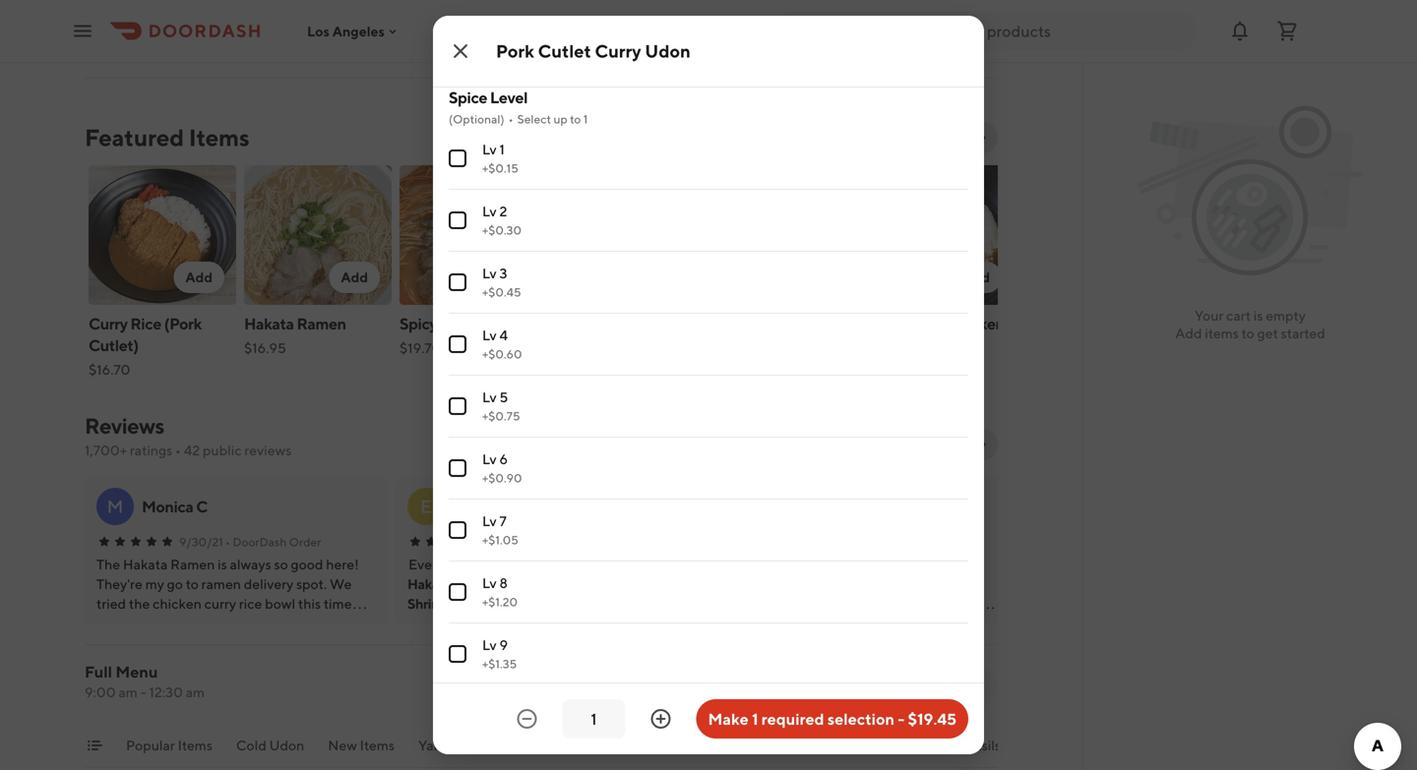 Task type: describe. For each thing, give the bounding box(es) containing it.
ramen for satsuma ramen
[[773, 314, 823, 333]]

+$0.90
[[482, 471, 522, 485]]

9/11/23
[[490, 535, 530, 549]]

add button for curry rice (pork cutlet)
[[174, 262, 224, 293]]

hakata ramen shrimp and pork wonton
[[407, 576, 559, 612]]

angeles
[[332, 23, 385, 39]]

satsuma ramen image
[[711, 165, 858, 305]]

9
[[499, 637, 508, 653]]

angelica a
[[764, 497, 839, 516]]

hakata inside spicy hakata ramen $19.70
[[440, 314, 490, 333]]

+$0.75
[[482, 409, 520, 423]]

e
[[420, 496, 432, 517]]

spice level (optional) • select up to 1
[[449, 88, 588, 126]]

cutlet for pork cutlet curry udon $19.45
[[590, 314, 635, 333]]

shrimp
[[407, 596, 451, 612]]

cart
[[1226, 308, 1251, 324]]

monica c
[[142, 497, 208, 516]]

lv 6 +$0.90
[[482, 451, 522, 485]]

lv 4 +$0.60
[[482, 327, 522, 361]]

ramen inside spicy hakata ramen $19.70
[[493, 314, 542, 333]]

1 horizontal spatial •
[[225, 535, 230, 549]]

hakata for hakata ramen $16.95
[[244, 314, 294, 333]]

reviews
[[244, 442, 292, 459]]

curry inside curry rice (chicken karaage) $16.70
[[866, 314, 905, 333]]

items for featured items
[[189, 124, 250, 152]]

add review
[[819, 436, 896, 453]]

pork for pork cutlet curry udon
[[496, 40, 534, 62]]

pork cutlet curry udon dialog
[[433, 0, 984, 755]]

spice level group
[[449, 87, 968, 748]]

rice button
[[566, 736, 594, 768]]

+$0.45
[[482, 285, 521, 299]]

4
[[499, 327, 508, 343]]

12:30
[[149, 684, 183, 701]]

erika p
[[453, 497, 501, 516]]

1 horizontal spatial rice
[[566, 738, 594, 754]]

public
[[203, 442, 242, 459]]

hakata ramen $16.95
[[244, 314, 346, 356]]

notification bell image
[[1228, 19, 1252, 43]]

lv for lv 5
[[482, 389, 497, 405]]

- for $19.45
[[898, 710, 905, 729]]

full
[[85, 663, 112, 682]]

cutlet)
[[89, 336, 139, 355]]

toppings
[[675, 738, 731, 754]]

+$0.60
[[482, 347, 522, 361]]

items for popular items
[[178, 738, 213, 754]]

+$1.35
[[482, 657, 517, 671]]

selection
[[828, 710, 895, 729]]

curry inside curry rice (pork cutlet) $16.70
[[89, 314, 128, 333]]

pork inside hakata ramen shrimp and pork wonton
[[479, 596, 507, 612]]

lv 2 +$0.30
[[482, 203, 522, 237]]

los angeles button
[[307, 23, 400, 39]]

+$0.15
[[482, 161, 518, 175]]

your
[[1195, 308, 1224, 324]]

hakata ramen image
[[244, 165, 392, 305]]

lv for lv 7
[[482, 513, 497, 529]]

2 am from the left
[[186, 684, 205, 701]]

$16.95
[[244, 340, 286, 356]]

los angeles
[[307, 23, 385, 39]]

9:00
[[85, 684, 116, 701]]

to for level
[[570, 112, 581, 126]]

hakata ramen button
[[407, 575, 497, 594]]

new
[[328, 738, 357, 754]]

required
[[761, 710, 824, 729]]

reviews 1,700+ ratings • 42 public reviews
[[85, 413, 292, 459]]

sides
[[617, 738, 651, 754]]

reviews
[[85, 413, 164, 439]]

make 1 required selection - $19.45
[[708, 710, 957, 729]]

lv 8 +$1.20
[[482, 575, 518, 609]]

lv for lv 8
[[482, 575, 497, 591]]

lv 5 +$0.75
[[482, 389, 520, 423]]

new items
[[328, 738, 395, 754]]

started
[[1281, 325, 1325, 342]]

utensils
[[951, 738, 1001, 754]]

curry inside dialog
[[595, 40, 641, 62]]

extra
[[482, 14, 515, 31]]

- for 12:30
[[140, 684, 146, 701]]

to for cart
[[1242, 325, 1255, 342]]

and inside button
[[924, 738, 948, 754]]

items for new items
[[360, 738, 395, 754]]

close pork cutlet curry udon image
[[449, 39, 472, 63]]

lv 1 +$0.15
[[482, 141, 518, 175]]

decrease quantity by 1 image
[[515, 708, 539, 731]]

pork cutlet curry udon
[[496, 40, 691, 62]]

$19.70
[[400, 340, 441, 356]]

Item Search search field
[[714, 676, 982, 698]]

udon for pork cutlet curry udon $19.45
[[555, 336, 594, 355]]

6
[[499, 451, 508, 467]]

3
[[499, 265, 507, 281]]

0 items, open order cart image
[[1275, 19, 1299, 43]]

ramen for hakata ramen shrimp and pork wonton
[[453, 576, 497, 592]]

7
[[499, 513, 507, 529]]

+$0.30
[[482, 223, 522, 237]]

cold
[[236, 738, 267, 754]]

yakitori
[[418, 738, 466, 754]]

add button for hakata ramen
[[329, 262, 380, 293]]

curry rice (pork cutlet) image
[[89, 165, 236, 305]]

empty
[[1266, 308, 1306, 324]]

1 for make 1 required selection - $19.45
[[752, 710, 758, 729]]

rice for cutlet)
[[130, 314, 161, 333]]

toppings button
[[675, 736, 731, 768]]

Current quantity is 1 number field
[[574, 709, 614, 730]]

curry rice (chicken karaage) image
[[866, 165, 1014, 305]]

(chicken
[[942, 314, 1005, 333]]



Task type: locate. For each thing, give the bounding box(es) containing it.
m
[[107, 496, 123, 517]]

hakata up the shrimp
[[407, 576, 451, 592]]

1 vertical spatial cutlet
[[590, 314, 635, 333]]

add button for curry rice (chicken karaage)
[[951, 262, 1002, 293]]

a
[[731, 496, 744, 517], [828, 497, 839, 516]]

is
[[1254, 308, 1263, 324]]

rice down current quantity is 1 number field
[[566, 738, 594, 754]]

lv inside lv 5 +$0.75
[[482, 389, 497, 405]]

- down menu
[[140, 684, 146, 701]]

2 $16.70 from the left
[[866, 362, 908, 378]]

extra large +$6.50
[[482, 14, 554, 48]]

featured items heading
[[85, 122, 250, 154]]

lv 3 +$0.45
[[482, 265, 521, 299]]

add button
[[174, 262, 224, 293], [329, 262, 380, 293], [485, 262, 535, 293], [951, 262, 1002, 293]]

0 horizontal spatial -
[[140, 684, 146, 701]]

• for spice
[[508, 112, 513, 126]]

add inside the your cart is empty add items to get started
[[1175, 325, 1202, 342]]

1 horizontal spatial and
[[924, 738, 948, 754]]

add up (pork
[[185, 269, 213, 285]]

ramen down hakata ramen image
[[297, 314, 346, 333]]

$16.70 inside curry rice (chicken karaage) $16.70
[[866, 362, 908, 378]]

0 horizontal spatial am
[[119, 684, 138, 701]]

a right angelica
[[828, 497, 839, 516]]

reviews link
[[85, 413, 164, 439]]

5 lv from the top
[[482, 389, 497, 405]]

None checkbox
[[449, 150, 466, 167], [449, 212, 466, 229], [449, 522, 466, 539], [449, 646, 466, 663], [449, 150, 466, 167], [449, 212, 466, 229], [449, 522, 466, 539], [449, 646, 466, 663]]

hakata
[[244, 314, 294, 333], [440, 314, 490, 333], [407, 576, 451, 592]]

0 horizontal spatial $16.70
[[89, 362, 130, 378]]

0 horizontal spatial to
[[570, 112, 581, 126]]

+$1.05
[[482, 533, 518, 547]]

ratings
[[130, 442, 172, 459]]

0 vertical spatial and
[[453, 596, 476, 612]]

0 horizontal spatial a
[[731, 496, 744, 517]]

rice
[[130, 314, 161, 333], [908, 314, 939, 333], [566, 738, 594, 754]]

c
[[196, 497, 208, 516]]

1 inside "lv 1 +$0.15"
[[499, 141, 505, 157]]

popular items
[[126, 738, 213, 754]]

open menu image
[[71, 19, 94, 43]]

1 up +$0.15
[[499, 141, 505, 157]]

0 vertical spatial to
[[570, 112, 581, 126]]

rice inside curry rice (pork cutlet) $16.70
[[130, 314, 161, 333]]

1 vertical spatial udon
[[555, 336, 594, 355]]

$16.70 for cutlet)
[[89, 362, 130, 378]]

items inside "button"
[[360, 738, 395, 754]]

spice
[[449, 88, 487, 107]]

add inside button
[[819, 436, 846, 453]]

hakata inside hakata ramen $16.95
[[244, 314, 294, 333]]

2 vertical spatial 1
[[752, 710, 758, 729]]

42
[[184, 442, 200, 459]]

- inside the full menu 9:00 am - 12:30 am
[[140, 684, 146, 701]]

cutlet down large
[[538, 40, 591, 62]]

cutlet down "pork cutlet curry udon" image
[[590, 314, 635, 333]]

rice for karaage)
[[908, 314, 939, 333]]

udon inside pork cutlet curry udon $19.45
[[555, 336, 594, 355]]

lv left 6 at the bottom of the page
[[482, 451, 497, 467]]

add left the review
[[819, 436, 846, 453]]

0 horizontal spatial udon
[[269, 738, 304, 754]]

lv for lv 2
[[482, 203, 497, 219]]

pork inside dialog
[[496, 40, 534, 62]]

$16.70 inside curry rice (pork cutlet) $16.70
[[89, 362, 130, 378]]

am right the 12:30 at bottom
[[186, 684, 205, 701]]

0 vertical spatial 1
[[583, 112, 588, 126]]

lv left 8
[[482, 575, 497, 591]]

ramen inside hakata ramen shrimp and pork wonton
[[453, 576, 497, 592]]

lv left 5
[[482, 389, 497, 405]]

+$1.20
[[482, 595, 518, 609]]

1 lv from the top
[[482, 141, 497, 157]]

1 horizontal spatial udon
[[555, 336, 594, 355]]

your cart is empty add items to get started
[[1175, 308, 1325, 342]]

4 lv from the top
[[482, 327, 497, 343]]

0 vertical spatial pork
[[496, 40, 534, 62]]

a left angelica
[[731, 496, 744, 517]]

lv inside lv 2 +$0.30
[[482, 203, 497, 219]]

to left get
[[1242, 325, 1255, 342]]

1 horizontal spatial to
[[1242, 325, 1255, 342]]

udon inside cold udon button
[[269, 738, 304, 754]]

6 lv from the top
[[482, 451, 497, 467]]

lv inside lv 6 +$0.90
[[482, 451, 497, 467]]

hakata inside hakata ramen shrimp and pork wonton
[[407, 576, 451, 592]]

previous image
[[935, 437, 951, 453]]

5
[[499, 389, 508, 405]]

1 inside spice level (optional) • select up to 1
[[583, 112, 588, 126]]

3 add button from the left
[[485, 262, 535, 293]]

$16.70 down cutlet) at the top
[[89, 362, 130, 378]]

items
[[189, 124, 250, 152], [178, 738, 213, 754], [360, 738, 395, 754]]

None checkbox
[[449, 274, 466, 291], [449, 336, 466, 353], [449, 398, 466, 415], [449, 460, 466, 477], [449, 584, 466, 601], [449, 274, 466, 291], [449, 336, 466, 353], [449, 398, 466, 415], [449, 460, 466, 477], [449, 584, 466, 601]]

and left utensils
[[924, 738, 948, 754]]

1 vertical spatial pork
[[555, 314, 587, 333]]

8 lv from the top
[[482, 575, 497, 591]]

0 vertical spatial •
[[508, 112, 513, 126]]

1,700+
[[85, 442, 127, 459]]

beverages button
[[755, 736, 821, 768]]

add button down +$0.30
[[485, 262, 535, 293]]

and
[[453, 596, 476, 612], [924, 738, 948, 754]]

lv up +$0.15
[[482, 141, 497, 157]]

• inside reviews 1,700+ ratings • 42 public reviews
[[175, 442, 181, 459]]

make 1 required selection - $19.45 button
[[696, 700, 968, 739]]

2 vertical spatial pork
[[479, 596, 507, 612]]

ramen inside button
[[773, 314, 823, 333]]

• left 42
[[175, 442, 181, 459]]

rice inside curry rice (chicken karaage) $16.70
[[908, 314, 939, 333]]

items
[[1205, 325, 1239, 342]]

angelica
[[764, 497, 825, 516]]

wonton
[[510, 596, 559, 612]]

curry inside pork cutlet curry udon $19.45
[[638, 314, 677, 333]]

• for reviews
[[175, 442, 181, 459]]

lv inside "lv 1 +$0.15"
[[482, 141, 497, 157]]

• down level
[[508, 112, 513, 126]]

$19.45 inside pork cutlet curry udon $19.45
[[555, 362, 597, 378]]

ramen up +$0.60
[[493, 314, 542, 333]]

add for spicy hakata ramen
[[496, 269, 524, 285]]

- inside 'make 1 required selection - $19.45' button
[[898, 710, 905, 729]]

level
[[490, 88, 528, 107]]

add button for spicy hakata ramen
[[485, 262, 535, 293]]

review
[[849, 436, 896, 453]]

cold udon button
[[236, 736, 304, 768]]

full menu 9:00 am - 12:30 am
[[85, 663, 205, 701]]

lv for lv 9
[[482, 637, 497, 653]]

9 lv from the top
[[482, 637, 497, 653]]

lv left 7
[[482, 513, 497, 529]]

los
[[307, 23, 330, 39]]

items inside heading
[[189, 124, 250, 152]]

add down +$0.30
[[496, 269, 524, 285]]

next button of carousel image
[[974, 130, 990, 146]]

$16.70 down karaage)
[[866, 362, 908, 378]]

lv left 4
[[482, 327, 497, 343]]

ramen up shrimp and pork wonton button
[[453, 576, 497, 592]]

increase quantity by 1 image
[[649, 708, 673, 731]]

shrimp and pork wonton button
[[407, 594, 559, 614]]

add review button
[[807, 429, 907, 461]]

0 vertical spatial $19.45
[[555, 362, 597, 378]]

add
[[185, 269, 213, 285], [341, 269, 368, 285], [496, 269, 524, 285], [963, 269, 990, 285], [1175, 325, 1202, 342], [819, 436, 846, 453]]

menu
[[115, 663, 158, 682]]

2 add button from the left
[[329, 262, 380, 293]]

2 vertical spatial udon
[[269, 738, 304, 754]]

cutlet inside the pork cutlet curry udon dialog
[[538, 40, 591, 62]]

noodles button
[[489, 736, 542, 768]]

1 add button from the left
[[174, 262, 224, 293]]

lv inside lv 9 +$1.35
[[482, 637, 497, 653]]

1 vertical spatial to
[[1242, 325, 1255, 342]]

1 $16.70 from the left
[[89, 362, 130, 378]]

lv for lv 6
[[482, 451, 497, 467]]

lv left 2 at the top
[[482, 203, 497, 219]]

0 horizontal spatial and
[[453, 596, 476, 612]]

to right up
[[570, 112, 581, 126]]

4 add button from the left
[[951, 262, 1002, 293]]

1 inside button
[[752, 710, 758, 729]]

lv left 3
[[482, 265, 497, 281]]

1 horizontal spatial a
[[828, 497, 839, 516]]

pork for pork cutlet curry udon $19.45
[[555, 314, 587, 333]]

lv inside lv 3 +$0.45
[[482, 265, 497, 281]]

get
[[1257, 325, 1278, 342]]

add button up hakata ramen $16.95
[[329, 262, 380, 293]]

order
[[289, 535, 321, 549]]

lv inside lv 7 +$1.05
[[482, 513, 497, 529]]

pork down extra
[[496, 40, 534, 62]]

(pork
[[164, 314, 202, 333]]

p
[[491, 497, 501, 516]]

1 vertical spatial •
[[175, 442, 181, 459]]

cutlet for pork cutlet curry udon
[[538, 40, 591, 62]]

ramen
[[297, 314, 346, 333], [493, 314, 542, 333], [773, 314, 823, 333], [453, 576, 497, 592]]

2 horizontal spatial rice
[[908, 314, 939, 333]]

7 lv from the top
[[482, 513, 497, 529]]

karaage)
[[866, 336, 929, 355]]

lv left 9
[[482, 637, 497, 653]]

to
[[570, 112, 581, 126], [1242, 325, 1255, 342]]

2 horizontal spatial 1
[[752, 710, 758, 729]]

1 vertical spatial $19.45
[[908, 710, 957, 729]]

udon inside the pork cutlet curry udon dialog
[[645, 40, 691, 62]]

2 vertical spatial •
[[225, 535, 230, 549]]

condiments
[[844, 738, 921, 754]]

lv inside lv 4 +$0.60
[[482, 327, 497, 343]]

(optional)
[[449, 112, 504, 126]]

$19.45 inside button
[[908, 710, 957, 729]]

lv for lv 4
[[482, 327, 497, 343]]

cutlet
[[538, 40, 591, 62], [590, 314, 635, 333]]

0 horizontal spatial $19.45
[[555, 362, 597, 378]]

items right new
[[360, 738, 395, 754]]

popular items button
[[126, 736, 213, 768]]

0 horizontal spatial rice
[[130, 314, 161, 333]]

yakitori button
[[418, 736, 466, 768]]

hakata up $16.95
[[244, 314, 294, 333]]

add for hakata ramen
[[341, 269, 368, 285]]

up
[[554, 112, 568, 126]]

rice up karaage)
[[908, 314, 939, 333]]

8
[[499, 575, 508, 591]]

condiments and utensils button
[[844, 736, 1001, 768]]

- up condiments
[[898, 710, 905, 729]]

add up (chicken
[[963, 269, 990, 285]]

1 vertical spatial and
[[924, 738, 948, 754]]

to inside spice level (optional) • select up to 1
[[570, 112, 581, 126]]

pork inside pork cutlet curry udon $19.45
[[555, 314, 587, 333]]

1 for lv 1 +$0.15
[[499, 141, 505, 157]]

1 vertical spatial -
[[898, 710, 905, 729]]

0 vertical spatial udon
[[645, 40, 691, 62]]

0 vertical spatial cutlet
[[538, 40, 591, 62]]

pork
[[496, 40, 534, 62], [555, 314, 587, 333], [479, 596, 507, 612]]

and down hakata ramen button
[[453, 596, 476, 612]]

pork down 8
[[479, 596, 507, 612]]

2 lv from the top
[[482, 203, 497, 219]]

$19.45
[[555, 362, 597, 378], [908, 710, 957, 729]]

cutlet inside pork cutlet curry udon $19.45
[[590, 314, 635, 333]]

2 horizontal spatial •
[[508, 112, 513, 126]]

None radio
[[449, 23, 466, 40]]

9/30/21
[[179, 535, 223, 549]]

noodles
[[489, 738, 542, 754]]

lv 7 +$1.05
[[482, 513, 518, 547]]

1 right up
[[583, 112, 588, 126]]

curry rice (chicken karaage) $16.70
[[866, 314, 1005, 378]]

•
[[508, 112, 513, 126], [175, 442, 181, 459], [225, 535, 230, 549]]

$16.70 for karaage)
[[866, 362, 908, 378]]

ramen for hakata ramen $16.95
[[297, 314, 346, 333]]

1 horizontal spatial 1
[[583, 112, 588, 126]]

$16.70
[[89, 362, 130, 378], [866, 362, 908, 378]]

add up hakata ramen $16.95
[[341, 269, 368, 285]]

1 right "make"
[[752, 710, 758, 729]]

2 horizontal spatial udon
[[645, 40, 691, 62]]

0 horizontal spatial 1
[[499, 141, 505, 157]]

rice left (pork
[[130, 314, 161, 333]]

spicy hakata ramen $19.70
[[400, 314, 542, 356]]

1 horizontal spatial $16.70
[[866, 362, 908, 378]]

1 horizontal spatial am
[[186, 684, 205, 701]]

udon for pork cutlet curry udon
[[645, 40, 691, 62]]

spicy hakata ramen image
[[400, 165, 547, 305]]

sides button
[[617, 736, 651, 768]]

ramen right satsuma
[[773, 314, 823, 333]]

items right 'featured'
[[189, 124, 250, 152]]

large
[[518, 14, 554, 31]]

pork right 4
[[555, 314, 587, 333]]

add for curry rice (chicken karaage)
[[963, 269, 990, 285]]

lv inside lv 8 +$1.20
[[482, 575, 497, 591]]

featured items
[[85, 124, 250, 152]]

to inside the your cart is empty add items to get started
[[1242, 325, 1255, 342]]

add button up (pork
[[174, 262, 224, 293]]

items right popular
[[178, 738, 213, 754]]

pork cutlet curry udon image
[[555, 165, 703, 305]]

0 vertical spatial -
[[140, 684, 146, 701]]

lv for lv 1
[[482, 141, 497, 157]]

add button up (chicken
[[951, 262, 1002, 293]]

featured
[[85, 124, 184, 152]]

items inside button
[[178, 738, 213, 754]]

• inside spice level (optional) • select up to 1
[[508, 112, 513, 126]]

lv for lv 3
[[482, 265, 497, 281]]

0 horizontal spatial •
[[175, 442, 181, 459]]

add for curry rice (pork cutlet)
[[185, 269, 213, 285]]

pork cutlet curry udon $19.45
[[555, 314, 677, 378]]

1 horizontal spatial -
[[898, 710, 905, 729]]

lv 9 +$1.35
[[482, 637, 517, 671]]

-
[[140, 684, 146, 701], [898, 710, 905, 729]]

hakata for hakata ramen shrimp and pork wonton
[[407, 576, 451, 592]]

curry
[[595, 40, 641, 62], [89, 314, 128, 333], [638, 314, 677, 333], [866, 314, 905, 333]]

1 vertical spatial 1
[[499, 141, 505, 157]]

and inside hakata ramen shrimp and pork wonton
[[453, 596, 476, 612]]

• doordash order
[[225, 535, 321, 549]]

add down the your
[[1175, 325, 1202, 342]]

am
[[119, 684, 138, 701], [186, 684, 205, 701]]

beverages
[[755, 738, 821, 754]]

ramen inside hakata ramen $16.95
[[297, 314, 346, 333]]

• right 9/30/21
[[225, 535, 230, 549]]

select
[[517, 112, 551, 126]]

1 am from the left
[[119, 684, 138, 701]]

am down menu
[[119, 684, 138, 701]]

cold udon
[[236, 738, 304, 754]]

3 lv from the top
[[482, 265, 497, 281]]

new items button
[[328, 736, 395, 768]]

hakata left 4
[[440, 314, 490, 333]]

next image
[[974, 437, 990, 453]]

1 horizontal spatial $19.45
[[908, 710, 957, 729]]

2
[[499, 203, 507, 219]]



Task type: vqa. For each thing, say whether or not it's contained in the screenshot.


